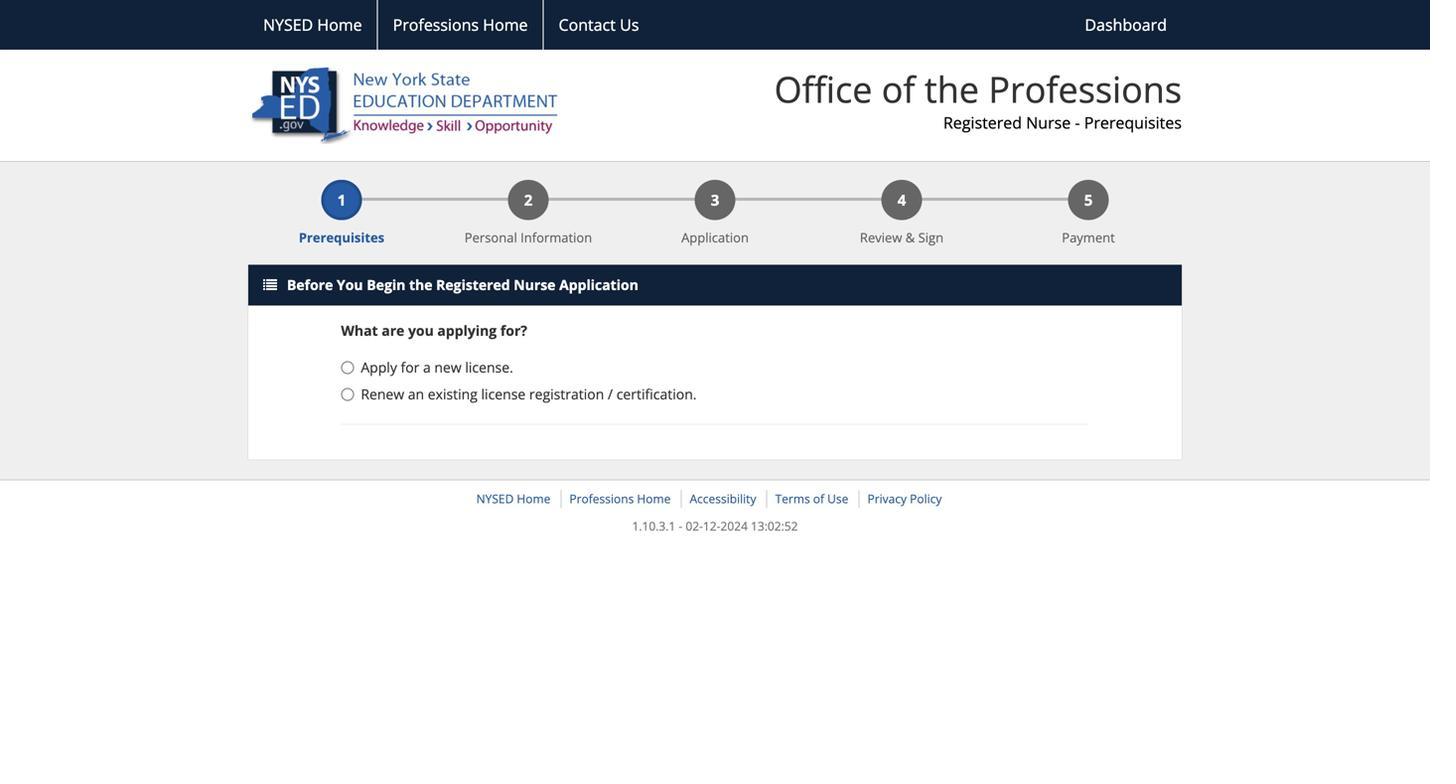 Task type: vqa. For each thing, say whether or not it's contained in the screenshot.


Task type: describe. For each thing, give the bounding box(es) containing it.
accessibility link
[[690, 491, 757, 507]]

professions for accessibility
[[570, 491, 634, 507]]

3
[[711, 190, 720, 210]]

terms of use link
[[776, 491, 849, 507]]

personal
[[465, 229, 517, 247]]

/
[[608, 385, 613, 404]]

office
[[775, 65, 873, 113]]

registered for the
[[436, 275, 510, 294]]

nysed home link for accessibility
[[477, 491, 551, 507]]

1.10.3.1 - 02-12-2024 13:02:52
[[632, 518, 798, 534]]

1 vertical spatial -
[[679, 518, 683, 534]]

professions for contact us
[[393, 14, 479, 35]]

for
[[401, 358, 420, 377]]

privacy policy link
[[868, 491, 942, 507]]

applying
[[438, 321, 497, 340]]

professions home link for contact us
[[377, 0, 543, 50]]

existing
[[428, 385, 478, 404]]

accessibility
[[690, 491, 757, 507]]

12-
[[703, 518, 721, 534]]

registration
[[530, 385, 604, 404]]

certification.
[[617, 385, 697, 404]]

information
[[521, 229, 592, 247]]

nysed for contact us
[[263, 14, 313, 35]]

2024
[[721, 518, 748, 534]]

list image
[[263, 278, 277, 292]]

apply
[[361, 358, 397, 377]]

registered for professions
[[944, 112, 1023, 133]]

contact us link
[[543, 0, 654, 50]]

review & sign
[[860, 229, 944, 247]]

nurse for professions
[[1027, 112, 1071, 133]]

the inside the office of the professions registered nurse - prerequisites
[[925, 65, 980, 113]]

02-
[[686, 518, 703, 534]]

what are you applying for?
[[341, 321, 528, 340]]

professions home for contact us
[[393, 14, 528, 35]]

privacy policy
[[868, 491, 942, 507]]

apply for a new license.
[[361, 358, 513, 377]]

contact
[[559, 14, 616, 35]]

policy
[[910, 491, 942, 507]]

1
[[338, 190, 346, 210]]

an
[[408, 385, 424, 404]]

nurse for the
[[514, 275, 556, 294]]

dashboard link
[[1071, 0, 1182, 50]]

renew
[[361, 385, 405, 404]]

dashboard
[[1085, 14, 1168, 35]]

for?
[[501, 321, 528, 340]]



Task type: locate. For each thing, give the bounding box(es) containing it.
0 vertical spatial -
[[1076, 112, 1081, 133]]

of for office
[[882, 65, 916, 113]]

license
[[481, 385, 526, 404]]

nysed home for accessibility
[[477, 491, 551, 507]]

professions home
[[393, 14, 528, 35], [570, 491, 671, 507]]

0 vertical spatial professions
[[393, 14, 479, 35]]

nysed home link for contact us
[[248, 0, 377, 50]]

prerequisites up "5"
[[1085, 112, 1182, 133]]

you
[[337, 275, 363, 294]]

0 vertical spatial application
[[682, 229, 749, 247]]

are
[[382, 321, 405, 340]]

1 vertical spatial prerequisites
[[299, 229, 385, 247]]

0 vertical spatial professions home link
[[377, 0, 543, 50]]

0 horizontal spatial professions home link
[[377, 0, 543, 50]]

4
[[898, 190, 906, 210]]

nysed home link
[[248, 0, 377, 50], [477, 491, 551, 507]]

professions home for accessibility
[[570, 491, 671, 507]]

5
[[1085, 190, 1093, 210]]

1 vertical spatial the
[[409, 275, 433, 294]]

1 horizontal spatial of
[[882, 65, 916, 113]]

prerequisites inside the office of the professions registered nurse - prerequisites
[[1085, 112, 1182, 133]]

0 vertical spatial nysed home
[[263, 14, 362, 35]]

13:02:52
[[751, 518, 798, 534]]

0 horizontal spatial registered
[[436, 275, 510, 294]]

0 vertical spatial professions home
[[393, 14, 528, 35]]

nysed for accessibility
[[477, 491, 514, 507]]

privacy
[[868, 491, 907, 507]]

home
[[317, 14, 362, 35], [483, 14, 528, 35], [517, 491, 551, 507], [637, 491, 671, 507]]

0 horizontal spatial -
[[679, 518, 683, 534]]

1 horizontal spatial nysed
[[477, 491, 514, 507]]

1 vertical spatial of
[[814, 491, 825, 507]]

1 vertical spatial nysed home link
[[477, 491, 551, 507]]

1 horizontal spatial application
[[682, 229, 749, 247]]

begin
[[367, 275, 406, 294]]

1 horizontal spatial -
[[1076, 112, 1081, 133]]

registered inside the office of the professions registered nurse - prerequisites
[[944, 112, 1023, 133]]

of inside the office of the professions registered nurse - prerequisites
[[882, 65, 916, 113]]

0 horizontal spatial prerequisites
[[299, 229, 385, 247]]

us
[[620, 14, 639, 35]]

1 horizontal spatial registered
[[944, 112, 1023, 133]]

1 vertical spatial registered
[[436, 275, 510, 294]]

office of the professions registered nurse - prerequisites
[[775, 65, 1182, 133]]

nurse
[[1027, 112, 1071, 133], [514, 275, 556, 294]]

sign
[[919, 229, 944, 247]]

0 vertical spatial registered
[[944, 112, 1023, 133]]

nurse inside the office of the professions registered nurse - prerequisites
[[1027, 112, 1071, 133]]

0 horizontal spatial application
[[560, 275, 639, 294]]

None radio
[[341, 388, 354, 401]]

-
[[1076, 112, 1081, 133], [679, 518, 683, 534]]

use
[[828, 491, 849, 507]]

2 vertical spatial professions
[[570, 491, 634, 507]]

prerequisites
[[1085, 112, 1182, 133], [299, 229, 385, 247]]

2
[[524, 190, 533, 210]]

nysed home
[[263, 14, 362, 35], [477, 491, 551, 507]]

&
[[906, 229, 915, 247]]

1 horizontal spatial professions home
[[570, 491, 671, 507]]

0 horizontal spatial professions home
[[393, 14, 528, 35]]

what
[[341, 321, 378, 340]]

1 horizontal spatial nurse
[[1027, 112, 1071, 133]]

0 vertical spatial nysed
[[263, 14, 313, 35]]

1 vertical spatial nysed
[[477, 491, 514, 507]]

1 horizontal spatial nysed home link
[[477, 491, 551, 507]]

review
[[860, 229, 903, 247]]

terms
[[776, 491, 810, 507]]

new
[[435, 358, 462, 377]]

0 vertical spatial of
[[882, 65, 916, 113]]

- inside the office of the professions registered nurse - prerequisites
[[1076, 112, 1081, 133]]

1 vertical spatial professions home
[[570, 491, 671, 507]]

0 horizontal spatial professions
[[393, 14, 479, 35]]

before you begin the registered nurse application
[[287, 275, 639, 294]]

the
[[925, 65, 980, 113], [409, 275, 433, 294]]

0 vertical spatial the
[[925, 65, 980, 113]]

of left use
[[814, 491, 825, 507]]

terms of use
[[776, 491, 849, 507]]

0 horizontal spatial the
[[409, 275, 433, 294]]

1 vertical spatial professions home link
[[570, 491, 671, 507]]

0 horizontal spatial nysed home
[[263, 14, 362, 35]]

professions inside the office of the professions registered nurse - prerequisites
[[989, 65, 1182, 113]]

a
[[423, 358, 431, 377]]

application down information
[[560, 275, 639, 294]]

1 horizontal spatial professions home link
[[570, 491, 671, 507]]

0 horizontal spatial of
[[814, 491, 825, 507]]

0 horizontal spatial nysed home link
[[248, 0, 377, 50]]

1 vertical spatial nurse
[[514, 275, 556, 294]]

0 horizontal spatial nysed
[[263, 14, 313, 35]]

0 vertical spatial prerequisites
[[1085, 112, 1182, 133]]

1 horizontal spatial nysed home
[[477, 491, 551, 507]]

2 horizontal spatial professions
[[989, 65, 1182, 113]]

of
[[882, 65, 916, 113], [814, 491, 825, 507]]

you
[[408, 321, 434, 340]]

professions
[[393, 14, 479, 35], [989, 65, 1182, 113], [570, 491, 634, 507]]

professions home link
[[377, 0, 543, 50], [570, 491, 671, 507]]

personal information
[[465, 229, 592, 247]]

nysed
[[263, 14, 313, 35], [477, 491, 514, 507]]

0 vertical spatial nurse
[[1027, 112, 1071, 133]]

1 vertical spatial professions
[[989, 65, 1182, 113]]

0 horizontal spatial nurse
[[514, 275, 556, 294]]

1 horizontal spatial prerequisites
[[1085, 112, 1182, 133]]

nysed home for contact us
[[263, 14, 362, 35]]

prerequisites down 1
[[299, 229, 385, 247]]

1 vertical spatial application
[[560, 275, 639, 294]]

0 vertical spatial nysed home link
[[248, 0, 377, 50]]

1 horizontal spatial professions
[[570, 491, 634, 507]]

1.10.3.1
[[632, 518, 676, 534]]

contact us
[[559, 14, 639, 35]]

None radio
[[341, 361, 354, 374]]

of right office
[[882, 65, 916, 113]]

application
[[682, 229, 749, 247], [560, 275, 639, 294]]

registered
[[944, 112, 1023, 133], [436, 275, 510, 294]]

renew an existing license registration / certification.
[[361, 385, 697, 404]]

application down 3
[[682, 229, 749, 247]]

license.
[[465, 358, 513, 377]]

before
[[287, 275, 333, 294]]

1 horizontal spatial the
[[925, 65, 980, 113]]

payment
[[1062, 229, 1116, 247]]

of for terms
[[814, 491, 825, 507]]

professions home link for accessibility
[[570, 491, 671, 507]]

1 vertical spatial nysed home
[[477, 491, 551, 507]]



